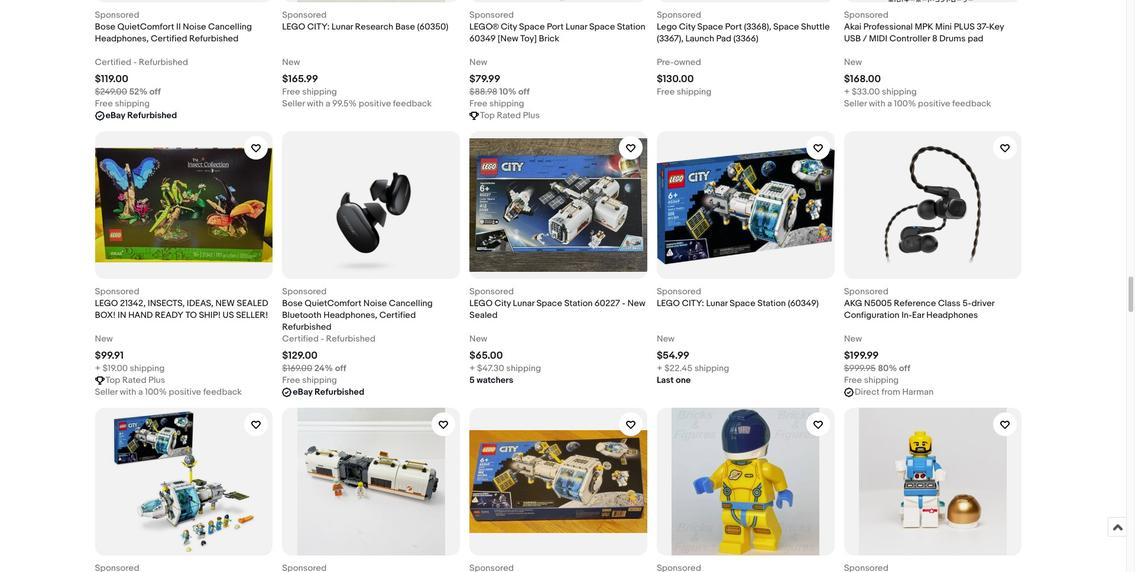 Task type: describe. For each thing, give the bounding box(es) containing it.
Seller with a 99.5% positive feedback text field
[[282, 98, 432, 110]]

free shipping text field down '$169.00'
[[282, 375, 337, 387]]

lego for $54.99
[[657, 298, 680, 309]]

$199.99
[[844, 350, 879, 362]]

quietcomfort for $129.00
[[305, 298, 362, 309]]

noise inside sponsored bose quietcomfort ii noise cancelling headphones, certified refurbished
[[183, 21, 206, 33]]

feedback inside text box
[[203, 387, 242, 398]]

sealed
[[470, 310, 498, 321]]

headphones, for $129.00
[[324, 310, 377, 321]]

space inside sponsored lego city lunar space station 60227 - new sealed
[[537, 298, 562, 309]]

certified inside sponsored bose quietcomfort ii noise cancelling headphones, certified refurbished
[[151, 33, 187, 44]]

sponsored text field for $199.99
[[844, 286, 889, 298]]

brick
[[539, 33, 559, 44]]

toy]
[[520, 33, 537, 44]]

Certified - Refurbished text field
[[95, 57, 188, 69]]

headphones
[[927, 310, 978, 321]]

base
[[395, 21, 415, 33]]

$168.00
[[844, 73, 881, 85]]

ear
[[912, 310, 925, 321]]

quietcomfort for $119.00
[[117, 21, 174, 33]]

lego inside the sponsored lego 21342, insects, ideas, new sealed box! in hand ready to ship! us seller!
[[95, 298, 118, 309]]

new text field for $99.91
[[95, 334, 113, 345]]

top for leftmost top rated plus text box
[[106, 375, 120, 386]]

sponsored lego city lunar space station 60227 - new sealed
[[470, 286, 646, 321]]

city for sealed
[[495, 298, 511, 309]]

sponsored text field for $165.99
[[282, 9, 327, 21]]

37-
[[977, 21, 990, 33]]

bluetooth
[[282, 310, 322, 321]]

sponsored lego city: lunar research base (60350)
[[282, 9, 448, 33]]

ii
[[176, 21, 181, 33]]

sponsored for sponsored lego city lunar space station 60227 - new sealed
[[470, 286, 514, 298]]

80%
[[878, 363, 897, 374]]

new for $199.99
[[844, 334, 862, 345]]

free inside sponsored bose quietcomfort noise cancelling bluetooth headphones, certified refurbished certified - refurbished $129.00 $169.00 24% off free shipping
[[282, 375, 300, 386]]

/
[[863, 33, 867, 44]]

seller inside new $168.00 + $33.00 shipping seller with a 100% positive feedback
[[844, 98, 867, 109]]

+ for $65.00
[[470, 363, 475, 374]]

pad
[[968, 33, 984, 44]]

positive inside new $165.99 free shipping seller with a 99.5% positive feedback
[[359, 98, 391, 109]]

$129.00 text field
[[282, 350, 318, 362]]

cancelling inside sponsored bose quietcomfort noise cancelling bluetooth headphones, certified refurbished certified - refurbished $129.00 $169.00 24% off free shipping
[[389, 298, 433, 309]]

professional
[[864, 21, 913, 33]]

21342,
[[120, 298, 146, 309]]

- inside sponsored lego city lunar space station 60227 - new sealed
[[622, 298, 626, 309]]

(3366)
[[734, 33, 759, 44]]

$199.99 text field
[[844, 350, 879, 362]]

sponsored for sponsored bose quietcomfort ii noise cancelling headphones, certified refurbished
[[95, 9, 139, 21]]

new $99.91 + $19.00 shipping
[[95, 334, 165, 374]]

- inside sponsored bose quietcomfort noise cancelling bluetooth headphones, certified refurbished certified - refurbished $129.00 $169.00 24% off free shipping
[[321, 334, 324, 345]]

ebay refurbished for $129.00
[[293, 387, 364, 398]]

akai
[[844, 21, 862, 33]]

akg
[[844, 298, 863, 309]]

sponsored text field for bose
[[282, 286, 327, 298]]

ideas,
[[187, 298, 214, 309]]

$130.00 text field
[[657, 73, 694, 85]]

$19.00
[[103, 363, 128, 374]]

midi
[[869, 33, 888, 44]]

$33.00
[[852, 86, 880, 98]]

sponsored akg n5005 reference class 5-driver configuration in-ear headphones
[[844, 286, 995, 321]]

free shipping text field down $130.00
[[657, 86, 712, 98]]

5 watchers text field
[[470, 375, 514, 387]]

port for (3366)
[[725, 21, 742, 33]]

n5005
[[864, 298, 892, 309]]

+ $47.30 shipping text field
[[470, 363, 541, 375]]

reference
[[894, 298, 936, 309]]

key
[[990, 21, 1004, 33]]

station for $65.00
[[564, 298, 593, 309]]

new for $168.00
[[844, 57, 862, 68]]

a inside new $168.00 + $33.00 shipping seller with a 100% positive feedback
[[888, 98, 892, 109]]

free inside pre-owned $130.00 free shipping
[[657, 86, 675, 98]]

launch
[[686, 33, 715, 44]]

ship!
[[199, 310, 221, 321]]

pre-
[[657, 57, 674, 68]]

0 horizontal spatial top rated plus
[[106, 375, 165, 386]]

lunar for $54.99
[[706, 298, 728, 309]]

free shipping text field for $119.00
[[95, 98, 150, 110]]

station inside sponsored lego® city space port lunar space station 60349 [new toy] brick
[[617, 21, 646, 33]]

sponsored text field for $54.99
[[657, 286, 701, 298]]

(60350)
[[417, 21, 448, 33]]

space inside "sponsored lego city: lunar space station (60349)"
[[730, 298, 756, 309]]

drums
[[940, 33, 966, 44]]

watchers
[[477, 375, 514, 386]]

feedback inside new $168.00 + $33.00 shipping seller with a 100% positive feedback
[[953, 98, 991, 109]]

plus
[[954, 21, 975, 33]]

sponsored for sponsored lego city space port (3368), space shuttle (3367), launch pad (3366)
[[657, 9, 701, 21]]

(3368),
[[744, 21, 772, 33]]

noise inside sponsored bose quietcomfort noise cancelling bluetooth headphones, certified refurbished certified - refurbished $129.00 $169.00 24% off free shipping
[[364, 298, 387, 309]]

sponsored for sponsored lego 21342, insects, ideas, new sealed box! in hand ready to ship! us seller!
[[95, 286, 139, 298]]

$168.00 text field
[[844, 73, 881, 85]]

$249.00
[[95, 86, 127, 98]]

shipping inside new $165.99 free shipping seller with a 99.5% positive feedback
[[302, 86, 337, 98]]

new text field for $165.99
[[282, 57, 300, 69]]

in-
[[902, 310, 912, 321]]

seller!
[[236, 310, 268, 321]]

class
[[938, 298, 961, 309]]

off inside new $199.99 $999.95 80% off free shipping
[[899, 363, 911, 374]]

8
[[932, 33, 938, 44]]

60227
[[595, 298, 620, 309]]

Certified - Refurbished text field
[[282, 334, 376, 345]]

ready
[[155, 310, 184, 321]]

new for $79.99
[[470, 57, 488, 68]]

5
[[470, 375, 475, 386]]

10%
[[500, 86, 517, 98]]

sealed
[[237, 298, 268, 309]]

shipping inside sponsored bose quietcomfort noise cancelling bluetooth headphones, certified refurbished certified - refurbished $129.00 $169.00 24% off free shipping
[[302, 375, 337, 386]]

$169.00
[[282, 363, 312, 374]]

sponsored for sponsored bose quietcomfort noise cancelling bluetooth headphones, certified refurbished certified - refurbished $129.00 $169.00 24% off free shipping
[[282, 286, 327, 298]]

free inside new $79.99 $88.98 10% off free shipping
[[470, 98, 488, 109]]

$54.99 text field
[[657, 350, 690, 362]]

us
[[223, 310, 234, 321]]

certified - refurbished $119.00 $249.00 52% off free shipping
[[95, 57, 188, 109]]

lego®
[[470, 21, 499, 33]]

sponsored for sponsored akg n5005 reference class 5-driver configuration in-ear headphones
[[844, 286, 889, 298]]

$65.00
[[470, 350, 503, 362]]

a inside text box
[[138, 387, 143, 398]]

sponsored bose quietcomfort ii noise cancelling headphones, certified refurbished
[[95, 9, 252, 44]]

new text field for $54.99
[[657, 334, 675, 345]]

lunar inside sponsored lego® city space port lunar space station 60349 [new toy] brick
[[566, 21, 587, 33]]

1 vertical spatial rated
[[122, 375, 146, 386]]

box!
[[95, 310, 116, 321]]

$88.98
[[470, 86, 498, 98]]

seller inside new $165.99 free shipping seller with a 99.5% positive feedback
[[282, 98, 305, 109]]

new for $65.00
[[470, 334, 488, 345]]

with inside text box
[[120, 387, 136, 398]]

sponsored text field for lego®
[[470, 9, 514, 21]]

free inside certified - refurbished $119.00 $249.00 52% off free shipping
[[95, 98, 113, 109]]

new for $54.99
[[657, 334, 675, 345]]

positive inside text box
[[169, 387, 201, 398]]

new
[[216, 298, 235, 309]]

new $199.99 $999.95 80% off free shipping
[[844, 334, 911, 386]]

city for [new
[[501, 21, 517, 33]]

shipping inside new $65.00 + $47.30 shipping 5 watchers
[[506, 363, 541, 374]]

sponsored text field for $65.00
[[470, 286, 514, 298]]

+ for $99.91
[[95, 363, 101, 374]]

ebay refurbished text field for $129.00
[[293, 387, 364, 399]]

cancelling inside sponsored bose quietcomfort ii noise cancelling headphones, certified refurbished
[[208, 21, 252, 33]]

$47.30
[[477, 363, 504, 374]]

free shipping text field for 80%
[[844, 375, 899, 387]]

shipping inside new $168.00 + $33.00 shipping seller with a 100% positive feedback
[[882, 86, 917, 98]]

off inside new $79.99 $88.98 10% off free shipping
[[518, 86, 530, 98]]

a inside new $165.99 free shipping seller with a 99.5% positive feedback
[[326, 98, 330, 109]]

shipping inside "new $54.99 + $22.45 shipping last one"
[[695, 363, 730, 374]]

with inside new $165.99 free shipping seller with a 99.5% positive feedback
[[307, 98, 324, 109]]

$54.99
[[657, 350, 690, 362]]

insects,
[[148, 298, 185, 309]]

headphones, for $119.00
[[95, 33, 149, 44]]

harman
[[903, 387, 934, 398]]

$119.00
[[95, 73, 128, 85]]

seller inside text box
[[95, 387, 118, 398]]

city for launch
[[679, 21, 696, 33]]

lego for $65.00
[[470, 298, 493, 309]]

in
[[118, 310, 126, 321]]

Last one text field
[[657, 375, 691, 387]]



Task type: locate. For each thing, give the bounding box(es) containing it.
0 horizontal spatial top rated plus text field
[[106, 375, 165, 387]]

1 horizontal spatial headphones,
[[324, 310, 377, 321]]

refurbished inside certified - refurbished $119.00 $249.00 52% off free shipping
[[139, 57, 188, 68]]

hand
[[128, 310, 153, 321]]

ebay down '$169.00'
[[293, 387, 313, 398]]

0 horizontal spatial new text field
[[282, 57, 300, 69]]

1 vertical spatial free shipping text field
[[844, 375, 899, 387]]

noise right ii
[[183, 21, 206, 33]]

0 vertical spatial top rated plus
[[480, 110, 540, 121]]

sponsored lego 21342, insects, ideas, new sealed box! in hand ready to ship! us seller!
[[95, 286, 268, 321]]

1 vertical spatial ebay refurbished
[[293, 387, 364, 398]]

quietcomfort left ii
[[117, 21, 174, 33]]

New text field
[[282, 57, 300, 69], [470, 57, 488, 69], [657, 334, 675, 345]]

sponsored inside sponsored lego city: lunar research base (60350)
[[282, 9, 327, 21]]

plus for leftmost top rated plus text box
[[148, 375, 165, 386]]

plus down previous price $88.98 10% off text field
[[523, 110, 540, 121]]

usb
[[844, 33, 861, 44]]

1 horizontal spatial city:
[[682, 298, 704, 309]]

sponsored for sponsored akai professional mpk mini plus 37-key usb / midi controller 8 drums pad
[[844, 9, 889, 21]]

1 horizontal spatial with
[[307, 98, 324, 109]]

100% inside new $168.00 + $33.00 shipping seller with a 100% positive feedback
[[894, 98, 916, 109]]

city: up the $165.99 text field
[[307, 21, 330, 33]]

port inside sponsored lego city space port (3368), space shuttle (3367), launch pad (3366)
[[725, 21, 742, 33]]

free down $88.98
[[470, 98, 488, 109]]

None text field
[[282, 563, 327, 572], [470, 563, 514, 572], [657, 563, 701, 572], [844, 563, 889, 572], [282, 563, 327, 572], [470, 563, 514, 572], [657, 563, 701, 572], [844, 563, 889, 572]]

shipping inside new $99.91 + $19.00 shipping
[[130, 363, 165, 374]]

0 horizontal spatial positive
[[169, 387, 201, 398]]

+ up last
[[657, 363, 663, 374]]

certified
[[151, 33, 187, 44], [95, 57, 131, 68], [379, 310, 416, 321], [282, 334, 319, 345]]

seller down $19.00
[[95, 387, 118, 398]]

city: for $165.99
[[307, 21, 330, 33]]

new text field for $79.99
[[470, 57, 488, 69]]

headphones, up certified - refurbished text box
[[95, 33, 149, 44]]

0 vertical spatial headphones,
[[95, 33, 149, 44]]

quietcomfort inside sponsored bose quietcomfort noise cancelling bluetooth headphones, certified refurbished certified - refurbished $129.00 $169.00 24% off free shipping
[[305, 298, 362, 309]]

1 vertical spatial cancelling
[[389, 298, 433, 309]]

shipping up watchers
[[506, 363, 541, 374]]

port
[[547, 21, 564, 33], [725, 21, 742, 33]]

+ $33.00 shipping text field
[[844, 86, 917, 98]]

one
[[676, 375, 691, 386]]

0 horizontal spatial bose
[[95, 21, 115, 33]]

lunar
[[332, 21, 353, 33], [566, 21, 587, 33], [513, 298, 535, 309], [706, 298, 728, 309]]

- up 52%
[[133, 57, 137, 68]]

+ inside new $65.00 + $47.30 shipping 5 watchers
[[470, 363, 475, 374]]

with inside new $168.00 + $33.00 shipping seller with a 100% positive feedback
[[869, 98, 886, 109]]

new inside sponsored lego city lunar space station 60227 - new sealed
[[628, 298, 646, 309]]

city up [new
[[501, 21, 517, 33]]

ebay for $119.00
[[106, 110, 125, 121]]

sponsored inside sponsored lego city lunar space station 60227 - new sealed
[[470, 286, 514, 298]]

a
[[326, 98, 330, 109], [888, 98, 892, 109], [138, 387, 143, 398]]

previous price $249.00 52% off text field
[[95, 86, 161, 98]]

new inside new $65.00 + $47.30 shipping 5 watchers
[[470, 334, 488, 345]]

Free shipping text field
[[282, 86, 337, 98], [657, 86, 712, 98], [470, 98, 524, 110], [282, 375, 337, 387]]

sponsored for sponsored lego city: lunar research base (60350)
[[282, 9, 327, 21]]

100% inside text box
[[145, 387, 167, 398]]

1 horizontal spatial cancelling
[[389, 298, 433, 309]]

sponsored for sponsored lego city: lunar space station (60349)
[[657, 286, 701, 298]]

sponsored inside sponsored lego® city space port lunar space station 60349 [new toy] brick
[[470, 9, 514, 21]]

1 vertical spatial noise
[[364, 298, 387, 309]]

new up $65.00 text box
[[470, 334, 488, 345]]

new inside new $199.99 $999.95 80% off free shipping
[[844, 334, 862, 345]]

feedback inside new $165.99 free shipping seller with a 99.5% positive feedback
[[393, 98, 432, 109]]

with down $165.99
[[307, 98, 324, 109]]

shipping down 52%
[[115, 98, 150, 109]]

0 horizontal spatial station
[[564, 298, 593, 309]]

$165.99 text field
[[282, 73, 318, 85]]

2 horizontal spatial station
[[758, 298, 786, 309]]

station for $54.99
[[758, 298, 786, 309]]

+ left $33.00
[[844, 86, 850, 98]]

1 horizontal spatial top rated plus
[[480, 110, 540, 121]]

1 horizontal spatial quietcomfort
[[305, 298, 362, 309]]

direct from harman
[[855, 387, 934, 398]]

rated
[[497, 110, 521, 121], [122, 375, 146, 386]]

top
[[480, 110, 495, 121], [106, 375, 120, 386]]

station left the 60227
[[564, 298, 593, 309]]

0 horizontal spatial top
[[106, 375, 120, 386]]

1 vertical spatial plus
[[148, 375, 165, 386]]

new text field up $199.99
[[844, 334, 862, 345]]

pad
[[716, 33, 732, 44]]

2 horizontal spatial with
[[869, 98, 886, 109]]

1 horizontal spatial rated
[[497, 110, 521, 121]]

city inside sponsored lego city space port (3368), space shuttle (3367), launch pad (3366)
[[679, 21, 696, 33]]

1 vertical spatial quietcomfort
[[305, 298, 362, 309]]

Pre-owned text field
[[657, 57, 701, 69]]

0 vertical spatial ebay refurbished
[[106, 110, 177, 121]]

ebay down $249.00
[[106, 110, 125, 121]]

sponsored text field for lego
[[95, 286, 139, 298]]

new for $165.99
[[282, 57, 300, 68]]

bose inside sponsored bose quietcomfort noise cancelling bluetooth headphones, certified refurbished certified - refurbished $129.00 $169.00 24% off free shipping
[[282, 298, 303, 309]]

city inside sponsored lego city lunar space station 60227 - new sealed
[[495, 298, 511, 309]]

city
[[501, 21, 517, 33], [679, 21, 696, 33], [495, 298, 511, 309]]

1 horizontal spatial 100%
[[894, 98, 916, 109]]

quietcomfort up bluetooth
[[305, 298, 362, 309]]

sponsored for sponsored lego® city space port lunar space station 60349 [new toy] brick
[[470, 9, 514, 21]]

1 horizontal spatial positive
[[359, 98, 391, 109]]

shipping down $165.99
[[302, 86, 337, 98]]

2 horizontal spatial a
[[888, 98, 892, 109]]

+ for $168.00
[[844, 86, 850, 98]]

previous price $999.95 80% off text field
[[844, 363, 911, 375]]

0 vertical spatial top rated plus text field
[[480, 110, 540, 122]]

+ up "5"
[[470, 363, 475, 374]]

shipping inside pre-owned $130.00 free shipping
[[677, 86, 712, 98]]

research
[[355, 21, 393, 33]]

$65.00 text field
[[470, 350, 503, 362]]

off inside sponsored bose quietcomfort noise cancelling bluetooth headphones, certified refurbished certified - refurbished $129.00 $169.00 24% off free shipping
[[335, 363, 346, 374]]

1 horizontal spatial ebay
[[293, 387, 313, 398]]

1 horizontal spatial ebay refurbished text field
[[293, 387, 364, 399]]

2 horizontal spatial seller
[[844, 98, 867, 109]]

$22.45
[[665, 363, 693, 374]]

$79.99
[[470, 73, 501, 85]]

seller
[[282, 98, 305, 109], [844, 98, 867, 109], [95, 387, 118, 398]]

- inside certified - refurbished $119.00 $249.00 52% off free shipping
[[133, 57, 137, 68]]

off inside certified - refurbished $119.00 $249.00 52% off free shipping
[[149, 86, 161, 98]]

free shipping text field down $165.99
[[282, 86, 337, 98]]

0 vertical spatial city:
[[307, 21, 330, 33]]

new inside new $168.00 + $33.00 shipping seller with a 100% positive feedback
[[844, 57, 862, 68]]

rated down $19.00
[[122, 375, 146, 386]]

plus up seller with a 100% positive feedback
[[148, 375, 165, 386]]

lego
[[282, 21, 305, 33], [95, 298, 118, 309], [470, 298, 493, 309], [657, 298, 680, 309]]

new text field up the $54.99 'text box'
[[657, 334, 675, 345]]

with down + $19.00 shipping text box
[[120, 387, 136, 398]]

sponsored
[[95, 9, 139, 21], [282, 9, 327, 21], [470, 9, 514, 21], [657, 9, 701, 21], [844, 9, 889, 21], [95, 286, 139, 298], [282, 286, 327, 298], [470, 286, 514, 298], [657, 286, 701, 298], [844, 286, 889, 298]]

free down '$169.00'
[[282, 375, 300, 386]]

new $165.99 free shipping seller with a 99.5% positive feedback
[[282, 57, 432, 109]]

sponsored text field for $168.00
[[844, 9, 889, 21]]

2 port from the left
[[725, 21, 742, 33]]

port up pad
[[725, 21, 742, 33]]

station inside sponsored lego city lunar space station 60227 - new sealed
[[564, 298, 593, 309]]

Top Rated Plus text field
[[480, 110, 540, 122], [106, 375, 165, 387]]

(3367),
[[657, 33, 684, 44]]

+ inside new $168.00 + $33.00 shipping seller with a 100% positive feedback
[[844, 86, 850, 98]]

Seller with a 100% positive feedback text field
[[95, 387, 242, 399]]

headphones, inside sponsored bose quietcomfort ii noise cancelling headphones, certified refurbished
[[95, 33, 149, 44]]

0 horizontal spatial ebay refurbished text field
[[106, 110, 177, 122]]

plus for topmost top rated plus text box
[[523, 110, 540, 121]]

1 vertical spatial bose
[[282, 298, 303, 309]]

driver
[[972, 298, 995, 309]]

New text field
[[844, 57, 862, 69], [95, 334, 113, 345], [470, 334, 488, 345], [844, 334, 862, 345]]

shipping inside new $199.99 $999.95 80% off free shipping
[[864, 375, 899, 386]]

new up $99.91 at the left of page
[[95, 334, 113, 345]]

bose for $119.00
[[95, 21, 115, 33]]

free down '$999.95' at bottom
[[844, 375, 862, 386]]

0 vertical spatial cancelling
[[208, 21, 252, 33]]

bose up bluetooth
[[282, 298, 303, 309]]

new text field up $65.00 text box
[[470, 334, 488, 345]]

quietcomfort inside sponsored bose quietcomfort ii noise cancelling headphones, certified refurbished
[[117, 21, 174, 33]]

station left the lego
[[617, 21, 646, 33]]

city up launch
[[679, 21, 696, 33]]

[new
[[498, 33, 519, 44]]

1 horizontal spatial seller
[[282, 98, 305, 109]]

0 horizontal spatial headphones,
[[95, 33, 149, 44]]

0 vertical spatial ebay
[[106, 110, 125, 121]]

new text field up $165.99
[[282, 57, 300, 69]]

lego up the $54.99 'text box'
[[657, 298, 680, 309]]

0 vertical spatial 100%
[[894, 98, 916, 109]]

+ for $54.99
[[657, 363, 663, 374]]

$119.00 text field
[[95, 73, 128, 85]]

2 horizontal spatial new text field
[[657, 334, 675, 345]]

shipping inside new $79.99 $88.98 10% off free shipping
[[490, 98, 524, 109]]

positive inside new $168.00 + $33.00 shipping seller with a 100% positive feedback
[[918, 98, 951, 109]]

shipping inside certified - refurbished $119.00 $249.00 52% off free shipping
[[115, 98, 150, 109]]

$165.99
[[282, 73, 318, 85]]

lunar for $165.99
[[332, 21, 353, 33]]

Direct from Harman text field
[[855, 387, 934, 399]]

new text field for $168.00
[[844, 57, 862, 69]]

1 horizontal spatial top rated plus text field
[[480, 110, 540, 122]]

off
[[149, 86, 161, 98], [518, 86, 530, 98], [335, 363, 346, 374], [899, 363, 911, 374]]

$129.00
[[282, 350, 318, 362]]

top rated plus
[[480, 110, 540, 121], [106, 375, 165, 386]]

free shipping text field down $249.00
[[95, 98, 150, 110]]

1 vertical spatial headphones,
[[324, 310, 377, 321]]

new inside new $79.99 $88.98 10% off free shipping
[[470, 57, 488, 68]]

off right 10%
[[518, 86, 530, 98]]

sponsored lego city: lunar space station (60349)
[[657, 286, 819, 309]]

previous price $88.98 10% off text field
[[470, 86, 530, 98]]

0 horizontal spatial cancelling
[[208, 21, 252, 33]]

1 vertical spatial ebay refurbished text field
[[293, 387, 364, 399]]

mpk
[[915, 21, 934, 33]]

city up sealed
[[495, 298, 511, 309]]

port up brick
[[547, 21, 564, 33]]

previous price $169.00 24% off text field
[[282, 363, 346, 375]]

1 horizontal spatial station
[[617, 21, 646, 33]]

shipping down 80%
[[864, 375, 899, 386]]

bose up certified - refurbished text box
[[95, 21, 115, 33]]

1 vertical spatial top rated plus
[[106, 375, 165, 386]]

lunar inside sponsored lego city: lunar research base (60350)
[[332, 21, 353, 33]]

sponsored inside the sponsored lego 21342, insects, ideas, new sealed box! in hand ready to ship! us seller!
[[95, 286, 139, 298]]

city: inside "sponsored lego city: lunar space station (60349)"
[[682, 298, 704, 309]]

2 horizontal spatial feedback
[[953, 98, 991, 109]]

lego up box!
[[95, 298, 118, 309]]

new up $79.99 text field
[[470, 57, 488, 68]]

direct
[[855, 387, 880, 398]]

port for brick
[[547, 21, 564, 33]]

free inside new $199.99 $999.95 80% off free shipping
[[844, 375, 862, 386]]

0 vertical spatial rated
[[497, 110, 521, 121]]

0 horizontal spatial plus
[[148, 375, 165, 386]]

off right 80%
[[899, 363, 911, 374]]

new up $165.99
[[282, 57, 300, 68]]

sponsored inside sponsored lego city space port (3368), space shuttle (3367), launch pad (3366)
[[657, 9, 701, 21]]

0 vertical spatial bose
[[95, 21, 115, 33]]

station inside "sponsored lego city: lunar space station (60349)"
[[758, 298, 786, 309]]

station
[[617, 21, 646, 33], [564, 298, 593, 309], [758, 298, 786, 309]]

city: for $54.99
[[682, 298, 704, 309]]

0 vertical spatial -
[[133, 57, 137, 68]]

headphones, inside sponsored bose quietcomfort noise cancelling bluetooth headphones, certified refurbished certified - refurbished $129.00 $169.00 24% off free shipping
[[324, 310, 377, 321]]

$79.99 text field
[[470, 73, 501, 85]]

seller down $165.99
[[282, 98, 305, 109]]

99.5%
[[332, 98, 357, 109]]

0 horizontal spatial feedback
[[203, 387, 242, 398]]

1 vertical spatial city:
[[682, 298, 704, 309]]

shipping down $130.00
[[677, 86, 712, 98]]

1 port from the left
[[547, 21, 564, 33]]

$999.95
[[844, 363, 876, 374]]

1 horizontal spatial a
[[326, 98, 330, 109]]

new $79.99 $88.98 10% off free shipping
[[470, 57, 530, 109]]

shuttle
[[801, 21, 830, 33]]

0 vertical spatial free shipping text field
[[95, 98, 150, 110]]

1 horizontal spatial new text field
[[470, 57, 488, 69]]

top rated plus text field down 10%
[[480, 110, 540, 122]]

new text field up $99.91 at the left of page
[[95, 334, 113, 345]]

0 vertical spatial top
[[480, 110, 495, 121]]

sponsored bose quietcomfort noise cancelling bluetooth headphones, certified refurbished certified - refurbished $129.00 $169.00 24% off free shipping
[[282, 286, 433, 386]]

new up $199.99
[[844, 334, 862, 345]]

$99.91 text field
[[95, 350, 124, 362]]

new inside new $99.91 + $19.00 shipping
[[95, 334, 113, 345]]

sponsored inside "sponsored lego city: lunar space station (60349)"
[[657, 286, 701, 298]]

shipping down "24%"
[[302, 375, 337, 386]]

1 horizontal spatial free shipping text field
[[844, 375, 899, 387]]

lego
[[657, 21, 677, 33]]

2 horizontal spatial positive
[[918, 98, 951, 109]]

mini
[[936, 21, 952, 33]]

1 horizontal spatial ebay refurbished
[[293, 387, 364, 398]]

new inside new $165.99 free shipping seller with a 99.5% positive feedback
[[282, 57, 300, 68]]

ebay refurbished for $119.00
[[106, 110, 177, 121]]

cancelling
[[208, 21, 252, 33], [389, 298, 433, 309]]

free shipping text field down '$999.95' at bottom
[[844, 375, 899, 387]]

to
[[186, 310, 197, 321]]

city inside sponsored lego® city space port lunar space station 60349 [new toy] brick
[[501, 21, 517, 33]]

lego up sealed
[[470, 298, 493, 309]]

sponsored text field for $119.00
[[95, 9, 139, 21]]

+ inside "new $54.99 + $22.45 shipping last one"
[[657, 363, 663, 374]]

+ $22.45 shipping text field
[[657, 363, 730, 375]]

last
[[657, 375, 674, 386]]

lego up $165.99
[[282, 21, 305, 33]]

positive
[[359, 98, 391, 109], [918, 98, 951, 109], [169, 387, 201, 398]]

feedback
[[393, 98, 432, 109], [953, 98, 991, 109], [203, 387, 242, 398]]

eBay Refurbished text field
[[106, 110, 177, 122], [293, 387, 364, 399]]

top rated plus text field down $19.00
[[106, 375, 165, 387]]

lunar inside sponsored lego city lunar space station 60227 - new sealed
[[513, 298, 535, 309]]

station left (60349)
[[758, 298, 786, 309]]

$99.91
[[95, 350, 124, 362]]

free shipping text field down 10%
[[470, 98, 524, 110]]

Free shipping text field
[[95, 98, 150, 110], [844, 375, 899, 387]]

- right the 60227
[[622, 298, 626, 309]]

0 horizontal spatial free shipping text field
[[95, 98, 150, 110]]

None text field
[[95, 563, 139, 572]]

$130.00
[[657, 73, 694, 85]]

shipping right $22.45
[[695, 363, 730, 374]]

new text field up $79.99 text field
[[470, 57, 488, 69]]

from
[[882, 387, 901, 398]]

0 horizontal spatial rated
[[122, 375, 146, 386]]

noise up certified - refurbished text field
[[364, 298, 387, 309]]

1 horizontal spatial plus
[[523, 110, 540, 121]]

ebay for $129.00
[[293, 387, 313, 398]]

60349
[[470, 33, 496, 44]]

0 vertical spatial ebay refurbished text field
[[106, 110, 177, 122]]

bose for $129.00
[[282, 298, 303, 309]]

0 horizontal spatial ebay refurbished
[[106, 110, 177, 121]]

Seller with a 100% positive feedback text field
[[844, 98, 991, 110]]

free down $165.99
[[282, 86, 300, 98]]

top for topmost top rated plus text box
[[480, 110, 495, 121]]

seller down $33.00
[[844, 98, 867, 109]]

0 vertical spatial plus
[[523, 110, 540, 121]]

configuration
[[844, 310, 900, 321]]

1 vertical spatial 100%
[[145, 387, 167, 398]]

+ inside new $99.91 + $19.00 shipping
[[95, 363, 101, 374]]

0 horizontal spatial quietcomfort
[[117, 21, 174, 33]]

with
[[307, 98, 324, 109], [869, 98, 886, 109], [120, 387, 136, 398]]

(60349)
[[788, 298, 819, 309]]

top rated plus down 10%
[[480, 110, 540, 121]]

0 horizontal spatial seller
[[95, 387, 118, 398]]

0 horizontal spatial noise
[[183, 21, 206, 33]]

1 vertical spatial top
[[106, 375, 120, 386]]

1 horizontal spatial noise
[[364, 298, 387, 309]]

1 horizontal spatial port
[[725, 21, 742, 33]]

rated down 10%
[[497, 110, 521, 121]]

2 horizontal spatial -
[[622, 298, 626, 309]]

off right "24%"
[[335, 363, 346, 374]]

free down $249.00
[[95, 98, 113, 109]]

sponsored inside sponsored akg n5005 reference class 5-driver configuration in-ear headphones
[[844, 286, 889, 298]]

free
[[282, 86, 300, 98], [657, 86, 675, 98], [95, 98, 113, 109], [470, 98, 488, 109], [282, 375, 300, 386], [844, 375, 862, 386]]

sponsored inside sponsored bose quietcomfort ii noise cancelling headphones, certified refurbished
[[95, 9, 139, 21]]

sponsored lego city space port (3368), space shuttle (3367), launch pad (3366)
[[657, 9, 830, 44]]

free down $130.00 text field
[[657, 86, 675, 98]]

new right the 60227
[[628, 298, 646, 309]]

1 horizontal spatial top
[[480, 110, 495, 121]]

new up $168.00 text field
[[844, 57, 862, 68]]

off right 52%
[[149, 86, 161, 98]]

1 vertical spatial ebay
[[293, 387, 313, 398]]

new
[[282, 57, 300, 68], [470, 57, 488, 68], [844, 57, 862, 68], [628, 298, 646, 309], [95, 334, 113, 345], [470, 334, 488, 345], [657, 334, 675, 345], [844, 334, 862, 345]]

24%
[[314, 363, 333, 374]]

new $54.99 + $22.45 shipping last one
[[657, 334, 730, 386]]

plus
[[523, 110, 540, 121], [148, 375, 165, 386]]

1 horizontal spatial bose
[[282, 298, 303, 309]]

ebay
[[106, 110, 125, 121], [293, 387, 313, 398]]

controller
[[890, 33, 930, 44]]

city: inside sponsored lego city: lunar research base (60350)
[[307, 21, 330, 33]]

lego inside sponsored lego city lunar space station 60227 - new sealed
[[470, 298, 493, 309]]

shipping up seller with a 100% positive feedback
[[130, 363, 165, 374]]

new text field up $168.00 text field
[[844, 57, 862, 69]]

headphones, up certified - refurbished text field
[[324, 310, 377, 321]]

- up "24%"
[[321, 334, 324, 345]]

1 vertical spatial -
[[622, 298, 626, 309]]

certified inside certified - refurbished $119.00 $249.00 52% off free shipping
[[95, 57, 131, 68]]

sponsored text field for $130.00
[[657, 9, 701, 21]]

city: up $54.99
[[682, 298, 704, 309]]

owned
[[674, 57, 701, 68]]

free inside new $165.99 free shipping seller with a 99.5% positive feedback
[[282, 86, 300, 98]]

lego inside "sponsored lego city: lunar space station (60349)"
[[657, 298, 680, 309]]

refurbished inside sponsored bose quietcomfort ii noise cancelling headphones, certified refurbished
[[189, 33, 239, 44]]

Sponsored text field
[[282, 9, 327, 21], [470, 9, 514, 21], [95, 286, 139, 298], [282, 286, 327, 298]]

+ down $99.91 at the left of page
[[95, 363, 101, 374]]

0 horizontal spatial a
[[138, 387, 143, 398]]

shipping down 10%
[[490, 98, 524, 109]]

0 horizontal spatial city:
[[307, 21, 330, 33]]

ebay refurbished text field for $119.00
[[106, 110, 177, 122]]

top down $88.98
[[480, 110, 495, 121]]

+ $19.00 shipping text field
[[95, 363, 165, 375]]

lego inside sponsored lego city: lunar research base (60350)
[[282, 21, 305, 33]]

1 vertical spatial top rated plus text field
[[106, 375, 165, 387]]

new up the $54.99 'text box'
[[657, 334, 675, 345]]

5-
[[963, 298, 972, 309]]

ebay refurbished down "24%"
[[293, 387, 364, 398]]

top down $19.00
[[106, 375, 120, 386]]

0 vertical spatial noise
[[183, 21, 206, 33]]

0 horizontal spatial port
[[547, 21, 564, 33]]

new inside "new $54.99 + $22.45 shipping last one"
[[657, 334, 675, 345]]

new for $99.91
[[95, 334, 113, 345]]

0 horizontal spatial 100%
[[145, 387, 167, 398]]

bose inside sponsored bose quietcomfort ii noise cancelling headphones, certified refurbished
[[95, 21, 115, 33]]

Sponsored text field
[[95, 9, 139, 21], [657, 9, 701, 21], [844, 9, 889, 21], [470, 286, 514, 298], [657, 286, 701, 298], [844, 286, 889, 298]]

100%
[[894, 98, 916, 109], [145, 387, 167, 398]]

lunar inside "sponsored lego city: lunar space station (60349)"
[[706, 298, 728, 309]]

seller with a 100% positive feedback
[[95, 387, 242, 398]]

0 horizontal spatial -
[[133, 57, 137, 68]]

2 vertical spatial -
[[321, 334, 324, 345]]

sponsored inside sponsored akai professional mpk mini plus 37-key usb / midi controller 8 drums pad
[[844, 9, 889, 21]]

city:
[[307, 21, 330, 33], [682, 298, 704, 309]]

sponsored inside sponsored bose quietcomfort noise cancelling bluetooth headphones, certified refurbished certified - refurbished $129.00 $169.00 24% off free shipping
[[282, 286, 327, 298]]

shipping up seller with a 100% positive feedback text field
[[882, 86, 917, 98]]

lego for $165.99
[[282, 21, 305, 33]]

with down $33.00
[[869, 98, 886, 109]]

new text field for $65.00
[[470, 334, 488, 345]]

0 vertical spatial quietcomfort
[[117, 21, 174, 33]]

new text field for $199.99
[[844, 334, 862, 345]]

sponsored lego® city space port lunar space station 60349 [new toy] brick
[[470, 9, 646, 44]]

1 horizontal spatial feedback
[[393, 98, 432, 109]]

top rated plus down $19.00
[[106, 375, 165, 386]]

0 horizontal spatial with
[[120, 387, 136, 398]]

1 horizontal spatial -
[[321, 334, 324, 345]]

0 horizontal spatial ebay
[[106, 110, 125, 121]]

ebay refurbished text field down "24%"
[[293, 387, 364, 399]]

port inside sponsored lego® city space port lunar space station 60349 [new toy] brick
[[547, 21, 564, 33]]

lunar for $65.00
[[513, 298, 535, 309]]

ebay refurbished down 52%
[[106, 110, 177, 121]]

new $65.00 + $47.30 shipping 5 watchers
[[470, 334, 541, 386]]

ebay refurbished text field down 52%
[[106, 110, 177, 122]]



Task type: vqa. For each thing, say whether or not it's contained in the screenshot.
Lunar for $65.00
yes



